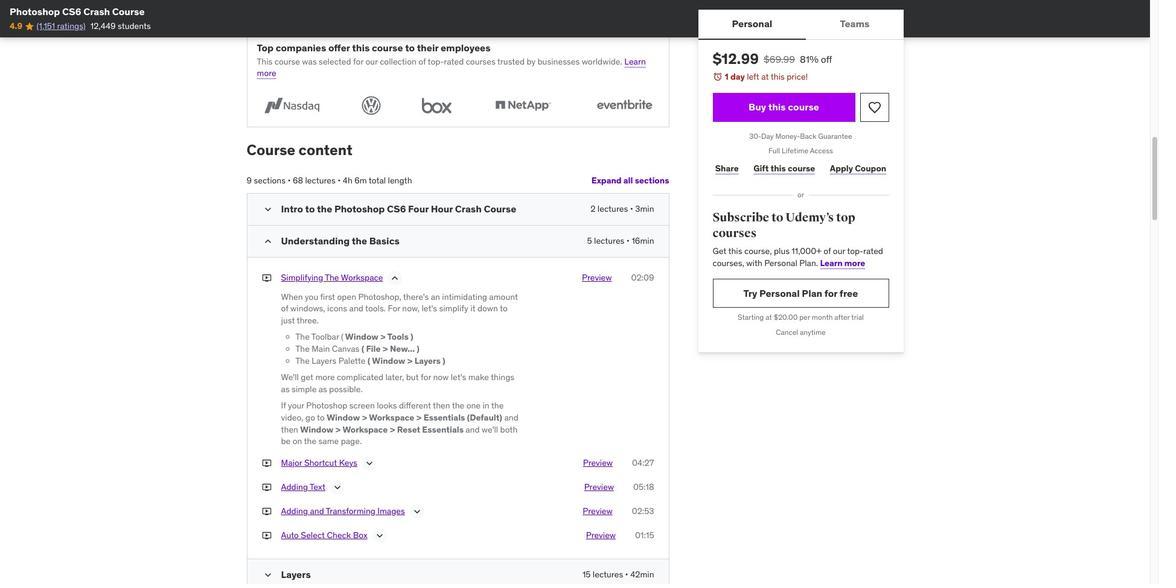 Task type: vqa. For each thing, say whether or not it's contained in the screenshot.
BUILD
no



Task type: describe. For each thing, give the bounding box(es) containing it.
window up later,
[[372, 356, 405, 366]]

9
[[247, 175, 252, 186]]

free
[[840, 287, 859, 300]]

> right file
[[383, 344, 388, 355]]

1 horizontal spatial of
[[419, 56, 426, 67]]

their
[[417, 41, 439, 53]]

this right offer
[[352, 41, 370, 53]]

major shortcut keys
[[281, 458, 357, 469]]

of inside get this course, plus 11,000+ of our top-rated courses, with personal plan.
[[824, 246, 831, 257]]

auto select check box
[[281, 530, 368, 541]]

to inside when you first open photoshop, there's an intimidating amount of windows, icons and tools. for now, let's simplify it down to just three. the toolbar ( window > tools ) the main canvas ( file > new... ) the layers palette ( window > layers ) we'll get more complicated later, but for now let's make things as simple as possible.
[[500, 303, 508, 314]]

photoshop,
[[358, 292, 402, 302]]

looks
[[377, 401, 397, 412]]

then inside if your photoshop screen looks different then the one in the video, go to
[[433, 401, 450, 412]]

> down "new..."
[[407, 356, 413, 366]]

for inside when you first open photoshop, there's an intimidating amount of windows, icons and tools. for now, let's simplify it down to just three. the toolbar ( window > tools ) the main canvas ( file > new... ) the layers palette ( window > layers ) we'll get more complicated later, but for now let's make things as simple as possible.
[[421, 372, 431, 383]]

per
[[800, 313, 811, 322]]

udemy's
[[786, 210, 834, 225]]

• left 68
[[288, 175, 291, 186]]

day
[[731, 71, 745, 82]]

and inside button
[[310, 506, 324, 517]]

adding for adding text
[[281, 482, 308, 493]]

subscribe
[[713, 210, 770, 225]]

preview for 02:09
[[582, 272, 612, 283]]

81%
[[800, 53, 819, 65]]

30-day money-back guarantee full lifetime access
[[750, 131, 853, 155]]

2 horizontal spatial course
[[484, 203, 517, 215]]

subscribe to udemy's top courses
[[713, 210, 856, 241]]

1 vertical spatial photoshop
[[335, 203, 385, 215]]

this for get
[[729, 246, 743, 257]]

the up get
[[296, 356, 310, 366]]

course inside buy this course button
[[788, 101, 820, 113]]

tab list containing personal
[[699, 10, 904, 40]]

apply
[[830, 163, 854, 174]]

main
[[312, 344, 330, 355]]

and then
[[281, 413, 519, 435]]

xsmall image for 02:09
[[262, 272, 272, 284]]

courses,
[[713, 258, 745, 269]]

show lecture description image for adding and transforming images
[[411, 506, 423, 518]]

apply coupon button
[[828, 157, 889, 181]]

when you first open photoshop, there's an intimidating amount of windows, icons and tools. for now, let's simplify it down to just three. the toolbar ( window > tools ) the main canvas ( file > new... ) the layers palette ( window > layers ) we'll get more complicated later, but for now let's make things as simple as possible.
[[281, 292, 518, 395]]

window > workspace > reset essentials
[[300, 424, 466, 435]]

box image
[[416, 94, 457, 117]]

• left '4h 6m'
[[338, 175, 341, 186]]

02:09
[[632, 272, 654, 283]]

back
[[800, 131, 817, 140]]

things
[[491, 372, 515, 383]]

then inside and then
[[281, 424, 298, 435]]

total
[[369, 175, 386, 186]]

0 vertical spatial photoshop
[[10, 5, 60, 18]]

2 horizontal spatial layers
[[415, 356, 441, 366]]

0 vertical spatial top-
[[428, 56, 444, 67]]

businesses
[[538, 56, 580, 67]]

sections inside dropdown button
[[635, 175, 670, 186]]

$12.99 $69.99 81% off
[[713, 50, 833, 68]]

was
[[302, 56, 317, 67]]

5
[[587, 235, 592, 246]]

understanding the basics
[[281, 235, 400, 247]]

eventbrite image
[[590, 94, 659, 117]]

> up "same"
[[335, 424, 341, 435]]

top
[[837, 210, 856, 225]]

course inside gift this course link
[[788, 163, 816, 174]]

intro
[[281, 203, 303, 215]]

the left main at the left of page
[[296, 344, 310, 355]]

palette
[[339, 356, 366, 366]]

top- inside get this course, plus 11,000+ of our top-rated courses, with personal plan.
[[848, 246, 864, 257]]

course down "companies"
[[275, 56, 300, 67]]

starting at $20.00 per month after trial cancel anytime
[[738, 313, 864, 337]]

3 small image from the top
[[262, 570, 274, 582]]

volkswagen image
[[358, 94, 385, 117]]

just
[[281, 315, 295, 326]]

1 vertical spatial essentials
[[422, 424, 464, 435]]

an
[[431, 292, 440, 302]]

0 horizontal spatial layers
[[281, 569, 311, 581]]

share
[[716, 163, 739, 174]]

auto
[[281, 530, 299, 541]]

all
[[624, 175, 633, 186]]

show lecture description image for major shortcut keys
[[364, 458, 376, 470]]

access
[[810, 146, 834, 155]]

1
[[725, 71, 729, 82]]

tools.
[[365, 303, 386, 314]]

the inside button
[[325, 272, 339, 283]]

0 horizontal spatial crash
[[83, 5, 110, 18]]

simplifying the workspace button
[[281, 272, 383, 287]]

keys
[[339, 458, 357, 469]]

simplifying the workspace
[[281, 272, 383, 283]]

preview left 05:18
[[584, 482, 614, 493]]

$12.99
[[713, 50, 759, 68]]

one
[[467, 401, 481, 412]]

expand all sections
[[592, 175, 670, 186]]

more inside when you first open photoshop, there's an intimidating amount of windows, icons and tools. for now, let's simplify it down to just three. the toolbar ( window > tools ) the main canvas ( file > new... ) the layers palette ( window > layers ) we'll get more complicated later, but for now let's make things as simple as possible.
[[316, 372, 335, 383]]

68
[[293, 175, 303, 186]]

photoshop inside if your photoshop screen looks different then the one in the video, go to
[[306, 401, 348, 412]]

xsmall image for adding text
[[262, 482, 272, 494]]

at inside starting at $20.00 per month after trial cancel anytime
[[766, 313, 772, 322]]

the inside and we'll both be on the same page.
[[304, 436, 317, 447]]

16min
[[632, 235, 654, 246]]

wishlist image
[[868, 100, 882, 115]]

page.
[[341, 436, 362, 447]]

but
[[406, 372, 419, 383]]

courses inside the subscribe to udemy's top courses
[[713, 226, 757, 241]]

1 horizontal spatial layers
[[312, 356, 337, 366]]

trial
[[852, 313, 864, 322]]

rated inside get this course, plus 11,000+ of our top-rated courses, with personal plan.
[[864, 246, 884, 257]]

select
[[301, 530, 325, 541]]

you
[[305, 292, 318, 302]]

• for layers
[[626, 570, 629, 580]]

lifetime
[[782, 146, 809, 155]]

preview up 15
[[586, 530, 616, 541]]

preview for 02:53
[[583, 506, 613, 517]]

adding text button
[[281, 482, 326, 496]]

expand
[[592, 175, 622, 186]]

30-
[[750, 131, 762, 140]]

month
[[812, 313, 833, 322]]

cancel
[[776, 328, 799, 337]]

simplify
[[439, 303, 469, 314]]

toolbar
[[312, 332, 339, 343]]

this course was selected for our collection of top-rated courses trusted by businesses worldwide.
[[257, 56, 623, 67]]

buy this course button
[[713, 93, 856, 122]]

window up file
[[345, 332, 379, 343]]

tools
[[388, 332, 409, 343]]

> left "tools"
[[380, 332, 386, 343]]

screen
[[350, 401, 375, 412]]

course,
[[745, 246, 772, 257]]

major
[[281, 458, 302, 469]]

images
[[378, 506, 405, 517]]

1 vertical spatial let's
[[451, 372, 467, 383]]

learn more link for top companies offer this course to their employees
[[257, 56, 646, 79]]

lectures for understanding the basics
[[594, 235, 625, 246]]

alarm image
[[713, 72, 723, 82]]

the left one
[[452, 401, 465, 412]]

to inside the subscribe to udemy's top courses
[[772, 210, 784, 225]]

reset
[[397, 424, 421, 435]]

> down different
[[416, 413, 422, 423]]

workspace for window > workspace > essentials (default)
[[369, 413, 415, 423]]

plus
[[774, 246, 790, 257]]

and inside and we'll both be on the same page.
[[466, 424, 480, 435]]

adding for adding and transforming images
[[281, 506, 308, 517]]

window > workspace > essentials (default)
[[327, 413, 503, 423]]

the right in
[[492, 401, 504, 412]]

companies
[[276, 41, 326, 53]]

1 horizontal spatial )
[[417, 344, 420, 355]]

intro to the photoshop cs6 four hour crash course
[[281, 203, 517, 215]]

students
[[118, 21, 151, 32]]

window down go
[[300, 424, 334, 435]]

both
[[500, 424, 518, 435]]

we'll
[[281, 372, 299, 383]]

course content
[[247, 141, 353, 159]]

check
[[327, 530, 351, 541]]



Task type: locate. For each thing, give the bounding box(es) containing it.
learn more link for subscribe to udemy's top courses
[[821, 258, 866, 269]]

1 as from the left
[[281, 384, 290, 395]]

1 vertical spatial cs6
[[387, 203, 406, 215]]

personal down plus
[[765, 258, 798, 269]]

0 vertical spatial workspace
[[341, 272, 383, 283]]

0 vertical spatial learn more link
[[257, 56, 646, 79]]

lectures right 2
[[598, 203, 628, 214]]

0 vertical spatial )
[[411, 332, 414, 343]]

same
[[319, 436, 339, 447]]

with
[[747, 258, 763, 269]]

0 horizontal spatial learn
[[625, 56, 646, 67]]

photoshop down '4h 6m'
[[335, 203, 385, 215]]

•
[[288, 175, 291, 186], [338, 175, 341, 186], [630, 203, 634, 214], [627, 235, 630, 246], [626, 570, 629, 580]]

1 horizontal spatial course
[[247, 141, 296, 159]]

video,
[[281, 413, 304, 423]]

2 horizontal spatial (
[[368, 356, 371, 366]]

for right but
[[421, 372, 431, 383]]

box
[[353, 530, 368, 541]]

the right on
[[304, 436, 317, 447]]

learn right plan.
[[821, 258, 843, 269]]

workspace inside button
[[341, 272, 383, 283]]

money-
[[776, 131, 801, 140]]

or
[[798, 190, 805, 199]]

preview down the 5
[[582, 272, 612, 283]]

1 small image from the top
[[262, 203, 274, 215]]

shortcut
[[304, 458, 337, 469]]

0 horizontal spatial course
[[112, 5, 145, 18]]

1 vertical spatial at
[[766, 313, 772, 322]]

xsmall image for major shortcut keys
[[262, 458, 272, 470]]

1 horizontal spatial (
[[362, 344, 365, 355]]

0 vertical spatial course
[[112, 5, 145, 18]]

2 vertical spatial small image
[[262, 570, 274, 582]]

0 horizontal spatial rated
[[444, 56, 464, 67]]

expand all sections button
[[592, 169, 670, 193]]

workspace for simplifying the workspace
[[341, 272, 383, 283]]

show lecture description image for auto select check box
[[374, 530, 386, 542]]

try
[[744, 287, 758, 300]]

hide lecture description image
[[389, 272, 401, 284]]

we'll
[[482, 424, 498, 435]]

canvas
[[332, 344, 360, 355]]

1 vertical spatial small image
[[262, 235, 274, 247]]

major shortcut keys button
[[281, 458, 357, 472]]

0 vertical spatial personal
[[732, 18, 773, 30]]

plan.
[[800, 258, 819, 269]]

course
[[112, 5, 145, 18], [247, 141, 296, 159], [484, 203, 517, 215]]

0 vertical spatial adding
[[281, 482, 308, 493]]

and down (default)
[[466, 424, 480, 435]]

our down top companies offer this course to their employees
[[366, 56, 378, 67]]

lectures for intro to the photoshop cs6 four hour crash course
[[598, 203, 628, 214]]

to left udemy's
[[772, 210, 784, 225]]

xsmall image for 02:53
[[262, 506, 272, 518]]

learn for top companies offer this course to their employees
[[625, 56, 646, 67]]

of up just
[[281, 303, 289, 314]]

preview left 02:53
[[583, 506, 613, 517]]

essentials down "window > workspace > essentials (default)"
[[422, 424, 464, 435]]

0 horizontal spatial for
[[353, 56, 364, 67]]

xsmall image
[[262, 458, 272, 470], [262, 482, 272, 494], [262, 530, 272, 542]]

photoshop up the (1,151 in the left top of the page
[[10, 5, 60, 18]]

down
[[478, 303, 498, 314]]

make
[[469, 372, 489, 383]]

get this course, plus 11,000+ of our top-rated courses, with personal plan.
[[713, 246, 884, 269]]

1 horizontal spatial rated
[[864, 246, 884, 257]]

off
[[821, 53, 833, 65]]

for
[[388, 303, 400, 314]]

for left free
[[825, 287, 838, 300]]

after
[[835, 313, 850, 322]]

0 vertical spatial xsmall image
[[262, 272, 272, 284]]

4.9
[[10, 21, 22, 32]]

the down three.
[[296, 332, 310, 343]]

tab list
[[699, 10, 904, 40]]

learn right worldwide.
[[625, 56, 646, 67]]

gift
[[754, 163, 769, 174]]

workspace for window > workspace > reset essentials
[[343, 424, 388, 435]]

2 vertical spatial xsmall image
[[262, 530, 272, 542]]

2 vertical spatial personal
[[760, 287, 800, 300]]

preview
[[582, 272, 612, 283], [583, 458, 613, 469], [584, 482, 614, 493], [583, 506, 613, 517], [586, 530, 616, 541]]

0 vertical spatial more
[[257, 68, 277, 79]]

go
[[306, 413, 315, 423]]

0 horizontal spatial let's
[[422, 303, 437, 314]]

0 vertical spatial learn more
[[257, 56, 646, 79]]

course up students on the left top of the page
[[112, 5, 145, 18]]

1 vertical spatial courses
[[713, 226, 757, 241]]

as
[[281, 384, 290, 395], [319, 384, 327, 395]]

photoshop up go
[[306, 401, 348, 412]]

lectures for layers
[[593, 570, 624, 580]]

) up the now
[[443, 356, 446, 366]]

window
[[345, 332, 379, 343], [372, 356, 405, 366], [327, 413, 360, 423], [300, 424, 334, 435]]

• left 16min
[[627, 235, 630, 246]]

0 vertical spatial xsmall image
[[262, 458, 272, 470]]

crash up 12,449
[[83, 5, 110, 18]]

0 horizontal spatial our
[[366, 56, 378, 67]]

at right left
[[762, 71, 769, 82]]

simple
[[292, 384, 317, 395]]

2 vertical spatial of
[[281, 303, 289, 314]]

offer
[[329, 41, 350, 53]]

as down 'we'll'
[[281, 384, 290, 395]]

15
[[583, 570, 591, 580]]

learn more for subscribe to udemy's top courses
[[821, 258, 866, 269]]

2 adding from the top
[[281, 506, 308, 517]]

crash right hour
[[455, 203, 482, 215]]

layers
[[312, 356, 337, 366], [415, 356, 441, 366], [281, 569, 311, 581]]

0 vertical spatial then
[[433, 401, 450, 412]]

the down 9 sections • 68 lectures • 4h 6m total length
[[317, 203, 332, 215]]

adding down adding text button
[[281, 506, 308, 517]]

and inside and then
[[505, 413, 519, 423]]

this right gift
[[771, 163, 786, 174]]

more for subscribe to udemy's top courses
[[845, 258, 866, 269]]

• left "3min"
[[630, 203, 634, 214]]

more down the this
[[257, 68, 277, 79]]

1 vertical spatial of
[[824, 246, 831, 257]]

course right hour
[[484, 203, 517, 215]]

1 vertical spatial learn more
[[821, 258, 866, 269]]

to right intro
[[305, 203, 315, 215]]

learn more up free
[[821, 258, 866, 269]]

course down lifetime
[[788, 163, 816, 174]]

show lecture description image right the text at the left bottom of the page
[[332, 482, 344, 494]]

left
[[747, 71, 760, 82]]

1 horizontal spatial crash
[[455, 203, 482, 215]]

to left their
[[405, 41, 415, 53]]

1 vertical spatial then
[[281, 424, 298, 435]]

top companies offer this course to their employees
[[257, 41, 491, 53]]

lectures right 68
[[305, 175, 336, 186]]

open
[[337, 292, 356, 302]]

windows,
[[291, 303, 325, 314]]

1 vertical spatial adding
[[281, 506, 308, 517]]

0 vertical spatial rated
[[444, 56, 464, 67]]

more up free
[[845, 258, 866, 269]]

personal button
[[699, 10, 807, 39]]

coupon
[[855, 163, 887, 174]]

adding inside adding text button
[[281, 482, 308, 493]]

0 vertical spatial our
[[366, 56, 378, 67]]

learn more for top companies offer this course to their employees
[[257, 56, 646, 79]]

(default)
[[467, 413, 503, 423]]

0 horizontal spatial (
[[341, 332, 344, 343]]

1 horizontal spatial more
[[316, 372, 335, 383]]

1 vertical spatial )
[[417, 344, 420, 355]]

window down screen
[[327, 413, 360, 423]]

lectures right the 5
[[594, 235, 625, 246]]

small image
[[262, 203, 274, 215], [262, 235, 274, 247], [262, 570, 274, 582]]

1 vertical spatial course
[[247, 141, 296, 159]]

show lecture description image for adding text
[[332, 482, 344, 494]]

1 vertical spatial crash
[[455, 203, 482, 215]]

0 horizontal spatial learn more link
[[257, 56, 646, 79]]

top- down their
[[428, 56, 444, 67]]

0 vertical spatial at
[[762, 71, 769, 82]]

photoshop cs6 crash course
[[10, 5, 145, 18]]

preview left 04:27
[[583, 458, 613, 469]]

0 horizontal spatial courses
[[466, 56, 496, 67]]

1 horizontal spatial learn more
[[821, 258, 866, 269]]

$20.00
[[774, 313, 798, 322]]

0 vertical spatial cs6
[[62, 5, 81, 18]]

show lecture description image right keys
[[364, 458, 376, 470]]

this right buy
[[769, 101, 786, 113]]

first
[[320, 292, 335, 302]]

apply coupon
[[830, 163, 887, 174]]

show lecture description image
[[364, 458, 376, 470], [332, 482, 344, 494], [411, 506, 423, 518], [374, 530, 386, 542]]

gift this course link
[[751, 157, 818, 181]]

1 vertical spatial more
[[845, 258, 866, 269]]

• for intro to the photoshop cs6 four hour crash course
[[630, 203, 634, 214]]

) right "new..."
[[417, 344, 420, 355]]

to down amount
[[500, 303, 508, 314]]

essentials down different
[[424, 413, 465, 423]]

and down open
[[349, 303, 364, 314]]

courses down subscribe
[[713, 226, 757, 241]]

more for top companies offer this course to their employees
[[257, 68, 277, 79]]

2 horizontal spatial for
[[825, 287, 838, 300]]

personal up $20.00
[[760, 287, 800, 300]]

( left file
[[362, 344, 365, 355]]

three.
[[297, 315, 319, 326]]

0 horizontal spatial then
[[281, 424, 298, 435]]

the left the basics
[[352, 235, 367, 247]]

this up courses,
[[729, 246, 743, 257]]

layers down auto
[[281, 569, 311, 581]]

2 horizontal spatial more
[[845, 258, 866, 269]]

)
[[411, 332, 414, 343], [417, 344, 420, 355], [443, 356, 446, 366]]

personal inside personal button
[[732, 18, 773, 30]]

1 vertical spatial for
[[825, 287, 838, 300]]

• left 42min
[[626, 570, 629, 580]]

of inside when you first open photoshop, there's an intimidating amount of windows, icons and tools. for now, let's simplify it down to just three. the toolbar ( window > tools ) the main canvas ( file > new... ) the layers palette ( window > layers ) we'll get more complicated later, but for now let's make things as simple as possible.
[[281, 303, 289, 314]]

our inside get this course, plus 11,000+ of our top-rated courses, with personal plan.
[[833, 246, 846, 257]]

for down top companies offer this course to their employees
[[353, 56, 364, 67]]

small image for intro
[[262, 203, 274, 215]]

selected
[[319, 56, 351, 67]]

then
[[433, 401, 450, 412], [281, 424, 298, 435]]

cs6 left four at the left
[[387, 203, 406, 215]]

and down the text at the left bottom of the page
[[310, 506, 324, 517]]

1 horizontal spatial learn
[[821, 258, 843, 269]]

2 vertical spatial course
[[484, 203, 517, 215]]

2 vertical spatial (
[[368, 356, 371, 366]]

the
[[325, 272, 339, 283], [296, 332, 310, 343], [296, 344, 310, 355], [296, 356, 310, 366]]

0 vertical spatial crash
[[83, 5, 110, 18]]

more right get
[[316, 372, 335, 383]]

as right simple
[[319, 384, 327, 395]]

9 sections • 68 lectures • 4h 6m total length
[[247, 175, 412, 186]]

1 xsmall image from the top
[[262, 458, 272, 470]]

0 vertical spatial of
[[419, 56, 426, 67]]

then right different
[[433, 401, 450, 412]]

>
[[380, 332, 386, 343], [383, 344, 388, 355], [407, 356, 413, 366], [362, 413, 368, 423], [416, 413, 422, 423], [335, 424, 341, 435], [390, 424, 395, 435]]

this for gift
[[771, 163, 786, 174]]

price!
[[787, 71, 808, 82]]

adding inside adding and transforming images button
[[281, 506, 308, 517]]

4h 6m
[[343, 175, 367, 186]]

courses down employees
[[466, 56, 496, 67]]

2 horizontal spatial )
[[443, 356, 446, 366]]

of down their
[[419, 56, 426, 67]]

0 horizontal spatial more
[[257, 68, 277, 79]]

2 xsmall image from the top
[[262, 506, 272, 518]]

workspace up page.
[[343, 424, 388, 435]]

1 vertical spatial xsmall image
[[262, 482, 272, 494]]

more inside learn more
[[257, 68, 277, 79]]

1 vertical spatial (
[[362, 344, 365, 355]]

1 vertical spatial rated
[[864, 246, 884, 257]]

at left $20.00
[[766, 313, 772, 322]]

plan
[[802, 287, 823, 300]]

personal inside get this course, plus 11,000+ of our top-rated courses, with personal plan.
[[765, 258, 798, 269]]

2 small image from the top
[[262, 235, 274, 247]]

sections right 9 on the left top of page
[[254, 175, 286, 186]]

ratings)
[[57, 21, 86, 32]]

courses
[[466, 56, 496, 67], [713, 226, 757, 241]]

and inside when you first open photoshop, there's an intimidating amount of windows, icons and tools. for now, let's simplify it down to just three. the toolbar ( window > tools ) the main canvas ( file > new... ) the layers palette ( window > layers ) we'll get more complicated later, but for now let's make things as simple as possible.
[[349, 303, 364, 314]]

layers down main at the left of page
[[312, 356, 337, 366]]

1 adding from the top
[[281, 482, 308, 493]]

1 vertical spatial workspace
[[369, 413, 415, 423]]

2 lectures • 3min
[[591, 203, 654, 214]]

42min
[[631, 570, 654, 580]]

xsmall image
[[262, 272, 272, 284], [262, 506, 272, 518]]

xsmall image for auto select check box
[[262, 530, 272, 542]]

text
[[310, 482, 326, 493]]

0 vertical spatial courses
[[466, 56, 496, 67]]

on
[[293, 436, 302, 447]]

course up 9 on the left top of page
[[247, 141, 296, 159]]

basics
[[369, 235, 400, 247]]

personal inside try personal plan for free link
[[760, 287, 800, 300]]

1 xsmall image from the top
[[262, 272, 272, 284]]

1 horizontal spatial sections
[[635, 175, 670, 186]]

now,
[[402, 303, 420, 314]]

of right 11,000+
[[824, 246, 831, 257]]

this inside gift this course link
[[771, 163, 786, 174]]

learn for subscribe to udemy's top courses
[[821, 258, 843, 269]]

and up 'both'
[[505, 413, 519, 423]]

collection
[[380, 56, 417, 67]]

netapp image
[[489, 94, 558, 117]]

• for understanding the basics
[[627, 235, 630, 246]]

small image for understanding
[[262, 235, 274, 247]]

1 vertical spatial our
[[833, 246, 846, 257]]

adding and transforming images
[[281, 506, 405, 517]]

top-
[[428, 56, 444, 67], [848, 246, 864, 257]]

0 vertical spatial for
[[353, 56, 364, 67]]

learn more down employees
[[257, 56, 646, 79]]

this inside get this course, plus 11,000+ of our top-rated courses, with personal plan.
[[729, 246, 743, 257]]

course up collection
[[372, 41, 403, 53]]

to inside if your photoshop screen looks different then the one in the video, go to
[[317, 413, 325, 423]]

2 vertical spatial )
[[443, 356, 446, 366]]

0 horizontal spatial )
[[411, 332, 414, 343]]

show lecture description image right box
[[374, 530, 386, 542]]

2 vertical spatial for
[[421, 372, 431, 383]]

(1,151
[[37, 21, 55, 32]]

amount
[[489, 292, 518, 302]]

1 horizontal spatial as
[[319, 384, 327, 395]]

1 horizontal spatial learn more link
[[821, 258, 866, 269]]

1 horizontal spatial for
[[421, 372, 431, 383]]

this down $69.99
[[771, 71, 785, 82]]

2 horizontal spatial of
[[824, 246, 831, 257]]

1 vertical spatial personal
[[765, 258, 798, 269]]

0 vertical spatial (
[[341, 332, 344, 343]]

xsmall image left major
[[262, 458, 272, 470]]

show lecture description image right images
[[411, 506, 423, 518]]

the up first
[[325, 272, 339, 283]]

this for buy
[[769, 101, 786, 113]]

preview for 04:27
[[583, 458, 613, 469]]

your
[[288, 401, 304, 412]]

2 vertical spatial photoshop
[[306, 401, 348, 412]]

let's right the now
[[451, 372, 467, 383]]

lectures right 15
[[593, 570, 624, 580]]

1 horizontal spatial let's
[[451, 372, 467, 383]]

adding
[[281, 482, 308, 493], [281, 506, 308, 517]]

employees
[[441, 41, 491, 53]]

top
[[257, 41, 274, 53]]

cs6
[[62, 5, 81, 18], [387, 203, 406, 215]]

3 xsmall image from the top
[[262, 530, 272, 542]]

learn more link up free
[[821, 258, 866, 269]]

nasdaq image
[[257, 94, 326, 117]]

0 horizontal spatial top-
[[428, 56, 444, 67]]

0 vertical spatial essentials
[[424, 413, 465, 423]]

(1,151 ratings)
[[37, 21, 86, 32]]

1 horizontal spatial then
[[433, 401, 450, 412]]

auto select check box button
[[281, 530, 368, 545]]

cs6 up the ratings)
[[62, 5, 81, 18]]

2 vertical spatial more
[[316, 372, 335, 383]]

workspace down looks on the bottom left
[[369, 413, 415, 423]]

now
[[433, 372, 449, 383]]

1 vertical spatial xsmall image
[[262, 506, 272, 518]]

let's down an
[[422, 303, 437, 314]]

it
[[471, 303, 476, 314]]

> down screen
[[362, 413, 368, 423]]

0 vertical spatial learn
[[625, 56, 646, 67]]

2
[[591, 203, 596, 214]]

share button
[[713, 157, 742, 181]]

0 horizontal spatial of
[[281, 303, 289, 314]]

possible.
[[329, 384, 363, 395]]

0 vertical spatial let's
[[422, 303, 437, 314]]

0 horizontal spatial sections
[[254, 175, 286, 186]]

2 as from the left
[[319, 384, 327, 395]]

04:27
[[632, 458, 654, 469]]

this inside buy this course button
[[769, 101, 786, 113]]

1 vertical spatial learn more link
[[821, 258, 866, 269]]

day
[[762, 131, 774, 140]]

> left reset
[[390, 424, 395, 435]]

teams button
[[807, 10, 904, 39]]

then down video,
[[281, 424, 298, 435]]

0 horizontal spatial cs6
[[62, 5, 81, 18]]

2 xsmall image from the top
[[262, 482, 272, 494]]



